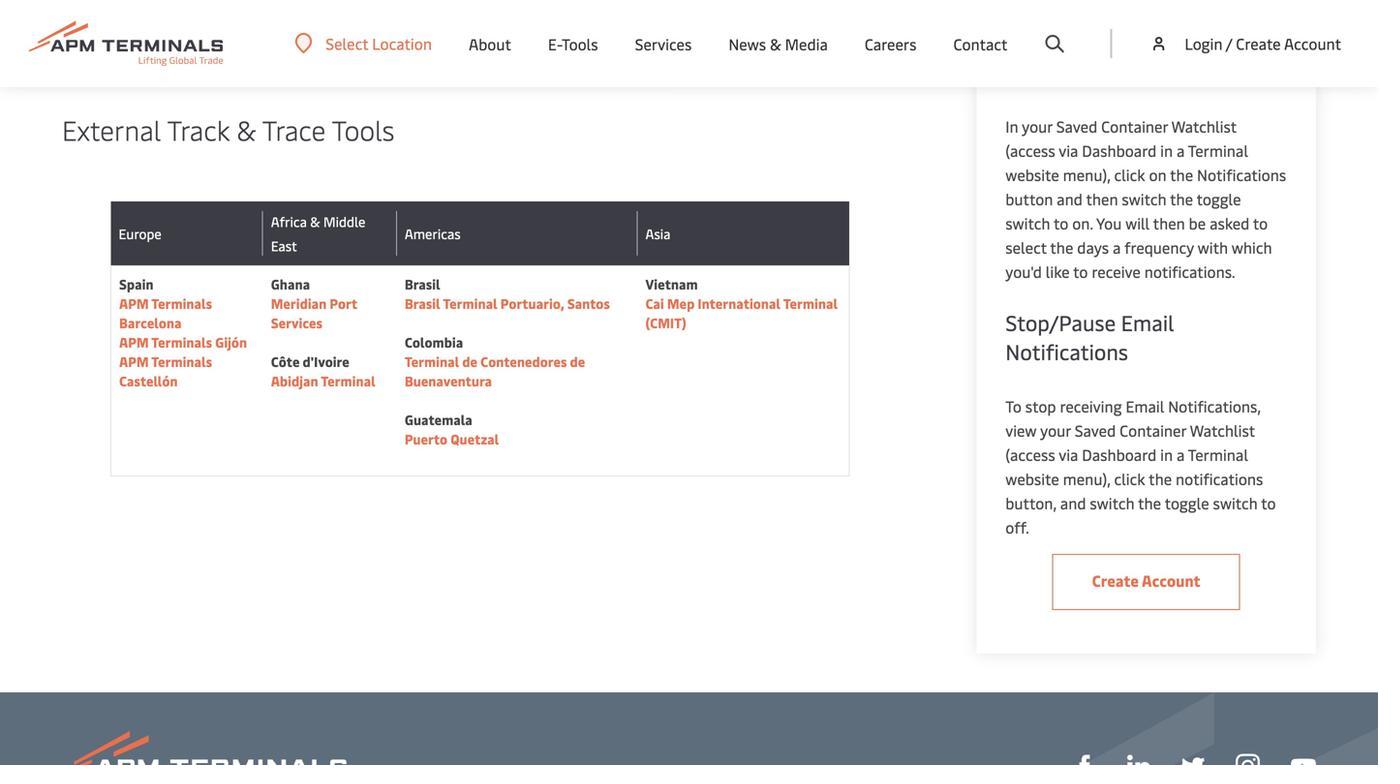Task type: locate. For each thing, give the bounding box(es) containing it.
and right the button,
[[1061, 493, 1087, 514]]

1 horizontal spatial then
[[1154, 213, 1186, 234]]

1 website from the top
[[1006, 164, 1060, 185]]

& right the news at the right top
[[770, 33, 782, 54]]

to stop receiving email notifications, view your saved container watchlist (access via dashboard in a terminal website menu), click the notifications button, and switch the toggle switch to off.
[[1006, 396, 1277, 538]]

2 menu), from the top
[[1064, 468, 1111, 489]]

1 vertical spatial brasil
[[405, 294, 440, 312]]

2 vertical spatial notifications
[[1006, 337, 1129, 366]]

1 via from the top
[[1059, 140, 1079, 161]]

1 vertical spatial tools
[[332, 111, 395, 148]]

mep
[[667, 294, 695, 312]]

0 vertical spatial notifications
[[1142, 57, 1265, 86]]

in
[[1161, 140, 1173, 161], [1161, 444, 1173, 465]]

1 vertical spatial email
[[1122, 308, 1175, 337]]

notifications inside the in your saved container watchlist (access via dashboard in a terminal website menu), click on the notifications button and then switch the toggle switch to on. you will then be asked to select the days a frequency with which you'd like to receive notifications.
[[1198, 164, 1287, 185]]

then up you
[[1087, 188, 1119, 209]]

your down the stop on the bottom
[[1041, 420, 1071, 441]]

via inside to stop receiving email notifications, view your saved container watchlist (access via dashboard in a terminal website menu), click the notifications button, and switch the toggle switch to off.
[[1059, 444, 1079, 465]]

1 horizontal spatial &
[[310, 212, 320, 231]]

tools
[[562, 33, 598, 54], [332, 111, 395, 148]]

2 click from the top
[[1115, 468, 1146, 489]]

the
[[1171, 164, 1194, 185], [1171, 188, 1194, 209], [1051, 237, 1074, 258], [1149, 468, 1173, 489], [1139, 493, 1162, 514]]

menu), up the on.
[[1064, 164, 1111, 185]]

apm terminals castellón link
[[119, 352, 212, 390]]

meridian
[[271, 294, 327, 312]]

colombia terminal de contenedores de buenaventura
[[405, 333, 585, 390]]

1 (access from the top
[[1006, 140, 1056, 161]]

media
[[785, 33, 828, 54]]

notifications inside stop/pause email notifications
[[1006, 337, 1129, 366]]

2 horizontal spatial &
[[770, 33, 782, 54]]

switch
[[1122, 188, 1167, 209], [1006, 213, 1051, 234], [1090, 493, 1135, 514], [1214, 493, 1258, 514]]

saved right in
[[1057, 116, 1098, 137]]

port
[[330, 294, 357, 312]]

terminal down colombia at top left
[[405, 352, 459, 371]]

abidjan terminal link
[[271, 372, 376, 390]]

2 vertical spatial &
[[310, 212, 320, 231]]

services inside ghana meridian port services
[[271, 313, 323, 332]]

tools inside dropdown button
[[562, 33, 598, 54]]

menu), down receiving
[[1064, 468, 1111, 489]]

(access down 'view'
[[1006, 444, 1056, 465]]

toggle inside the in your saved container watchlist (access via dashboard in a terminal website menu), click on the notifications button and then switch the toggle switch to on. you will then be asked to select the days a frequency with which you'd like to receive notifications.
[[1197, 188, 1242, 209]]

0 vertical spatial dashboard
[[1083, 140, 1157, 161]]

1 vertical spatial container
[[1120, 420, 1187, 441]]

toggle up asked
[[1197, 188, 1242, 209]]

cai mep international terminal (cmit) link
[[646, 294, 838, 332]]

1 vertical spatial apm
[[119, 333, 149, 351]]

contact
[[954, 33, 1008, 54]]

1 vertical spatial saved
[[1075, 420, 1116, 441]]

1 vertical spatial notifications
[[1198, 164, 1287, 185]]

toggle down notifications
[[1165, 493, 1210, 514]]

apm down 'barcelona' on the left top of the page
[[119, 333, 149, 351]]

then
[[1087, 188, 1119, 209], [1154, 213, 1186, 234]]

0 horizontal spatial then
[[1087, 188, 1119, 209]]

apm
[[119, 294, 149, 312], [119, 333, 149, 351], [119, 352, 149, 371]]

click inside to stop receiving email notifications, view your saved container watchlist (access via dashboard in a terminal website menu), click the notifications button, and switch the toggle switch to off.
[[1115, 468, 1146, 489]]

terminal inside vietnam cai mep international terminal (cmit)
[[784, 294, 838, 312]]

switch down notifications
[[1214, 493, 1258, 514]]

in inside to stop receiving email notifications, view your saved container watchlist (access via dashboard in a terminal website menu), click the notifications button, and switch the toggle switch to off.
[[1161, 444, 1173, 465]]

castellón
[[119, 372, 178, 390]]

1 horizontal spatial de
[[570, 352, 585, 371]]

location
[[372, 33, 432, 54]]

2 dashboard from the top
[[1083, 444, 1157, 465]]

notifications down stop/pause
[[1006, 337, 1129, 366]]

2 brasil from the top
[[405, 294, 440, 312]]

& inside africa & middle east
[[310, 212, 320, 231]]

1 vertical spatial website
[[1006, 468, 1060, 489]]

1 click from the top
[[1115, 164, 1146, 185]]

1 vertical spatial toggle
[[1165, 493, 1210, 514]]

saved inside the in your saved container watchlist (access via dashboard in a terminal website menu), click on the notifications button and then switch the toggle switch to on. you will then be asked to select the days a frequency with which you'd like to receive notifications.
[[1057, 116, 1098, 137]]

0 vertical spatial container
[[1102, 116, 1169, 137]]

email down receive
[[1122, 308, 1175, 337]]

days
[[1078, 237, 1109, 258]]

container
[[1102, 116, 1169, 137], [1120, 420, 1187, 441]]

3 apm from the top
[[119, 352, 149, 371]]

terminal right international
[[784, 294, 838, 312]]

1 vertical spatial your
[[1041, 420, 1071, 441]]

notifications down login
[[1142, 57, 1265, 86]]

shape link
[[1074, 752, 1097, 765]]

(access
[[1006, 140, 1056, 161], [1006, 444, 1056, 465]]

0 vertical spatial click
[[1115, 164, 1146, 185]]

website
[[1006, 164, 1060, 185], [1006, 468, 1060, 489]]

côte d'ivoire abidjan terminal
[[271, 352, 376, 390]]

be
[[1189, 213, 1206, 234]]

1 vertical spatial dashboard
[[1083, 444, 1157, 465]]

& for news
[[770, 33, 782, 54]]

on
[[1150, 164, 1167, 185]]

2 via from the top
[[1059, 444, 1079, 465]]

2 vertical spatial email
[[1126, 396, 1165, 417]]

côte
[[271, 352, 300, 371]]

1 horizontal spatial services
[[635, 33, 692, 54]]

0 vertical spatial and
[[1057, 188, 1083, 209]]

terminal down d'ivoire
[[321, 372, 376, 390]]

container inside to stop receiving email notifications, view your saved container watchlist (access via dashboard in a terminal website menu), click the notifications button, and switch the toggle switch to off.
[[1120, 420, 1187, 441]]

0 vertical spatial then
[[1087, 188, 1119, 209]]

santos
[[568, 294, 610, 312]]

2 (access from the top
[[1006, 444, 1056, 465]]

website up button
[[1006, 164, 1060, 185]]

0 vertical spatial &
[[770, 33, 782, 54]]

1 in from the top
[[1161, 140, 1173, 161]]

dashboard down receiving
[[1083, 444, 1157, 465]]

off.
[[1006, 517, 1030, 538]]

dashboard up on
[[1083, 140, 1157, 161]]

receiving
[[1060, 396, 1123, 417]]

terminals up 'barcelona' on the left top of the page
[[151, 294, 212, 312]]

0 vertical spatial a
[[1177, 140, 1185, 161]]

brasil down americas
[[405, 275, 440, 293]]

news & media
[[729, 33, 828, 54]]

menu),
[[1064, 164, 1111, 185], [1064, 468, 1111, 489]]

0 horizontal spatial de
[[462, 352, 478, 371]]

0 vertical spatial email
[[1084, 57, 1137, 86]]

a inside to stop receiving email notifications, view your saved container watchlist (access via dashboard in a terminal website menu), click the notifications button, and switch the toggle switch to off.
[[1177, 444, 1185, 465]]

0 vertical spatial terminals
[[151, 294, 212, 312]]

watchlist down notifications,
[[1190, 420, 1256, 441]]

ghana meridian port services
[[271, 275, 357, 332]]

1 dashboard from the top
[[1083, 140, 1157, 161]]

contenedores
[[481, 352, 567, 371]]

trace
[[262, 111, 326, 148]]

via up the on.
[[1059, 140, 1079, 161]]

stop/pause email notifications
[[1006, 308, 1175, 366]]

1 vertical spatial menu),
[[1064, 468, 1111, 489]]

d'ivoire
[[303, 352, 350, 371]]

0 vertical spatial tools
[[562, 33, 598, 54]]

click left on
[[1115, 164, 1146, 185]]

2 website from the top
[[1006, 468, 1060, 489]]

terminal inside brasil brasil terminal portuario, santos
[[443, 294, 498, 312]]

instagram image
[[1236, 754, 1261, 765]]

1 vertical spatial click
[[1115, 468, 1146, 489]]

1 vertical spatial via
[[1059, 444, 1079, 465]]

brasil
[[405, 275, 440, 293], [405, 294, 440, 312]]

&
[[770, 33, 782, 54], [237, 111, 256, 148], [310, 212, 320, 231]]

terminals down apm terminals gijón link
[[151, 352, 212, 371]]

terminal up asked
[[1189, 140, 1249, 161]]

2 terminals from the top
[[151, 333, 212, 351]]

services down meridian
[[271, 313, 323, 332]]

and inside the in your saved container watchlist (access via dashboard in a terminal website menu), click on the notifications button and then switch the toggle switch to on. you will then be asked to select the days a frequency with which you'd like to receive notifications.
[[1057, 188, 1083, 209]]

frequency
[[1125, 237, 1195, 258]]

0 vertical spatial your
[[1022, 116, 1053, 137]]

in inside the in your saved container watchlist (access via dashboard in a terminal website menu), click on the notifications button and then switch the toggle switch to on. you will then be asked to select the days a frequency with which you'd like to receive notifications.
[[1161, 140, 1173, 161]]

1 menu), from the top
[[1064, 164, 1111, 185]]

1 vertical spatial (access
[[1006, 444, 1056, 465]]

spain apm terminals barcelona apm terminals gijón apm terminals castellón
[[119, 275, 250, 390]]

barcelona
[[119, 313, 182, 332]]

de
[[462, 352, 478, 371], [570, 352, 585, 371]]

facebook image
[[1074, 755, 1097, 765]]

tools left services popup button
[[562, 33, 598, 54]]

1 vertical spatial &
[[237, 111, 256, 148]]

1 horizontal spatial tools
[[562, 33, 598, 54]]

& right africa
[[310, 212, 320, 231]]

and
[[1057, 188, 1083, 209], [1061, 493, 1087, 514]]

and up the on.
[[1057, 188, 1083, 209]]

saved down receiving
[[1075, 420, 1116, 441]]

0 horizontal spatial tools
[[332, 111, 395, 148]]

terminal
[[1189, 140, 1249, 161], [443, 294, 498, 312], [784, 294, 838, 312], [405, 352, 459, 371], [321, 372, 376, 390], [1189, 444, 1249, 465]]

apm terminals gijón link
[[119, 333, 250, 351]]

2 apm from the top
[[119, 333, 149, 351]]

news & media button
[[729, 0, 828, 87]]

de right the contenedores
[[570, 352, 585, 371]]

toggle
[[1197, 188, 1242, 209], [1165, 493, 1210, 514]]

your right in
[[1022, 116, 1053, 137]]

website up the button,
[[1006, 468, 1060, 489]]

terminals down the apm terminals barcelona link
[[151, 333, 212, 351]]

de up buenaventura
[[462, 352, 478, 371]]

europe
[[119, 224, 162, 243]]

buenaventura
[[405, 372, 492, 390]]

1 vertical spatial in
[[1161, 444, 1173, 465]]

apm up castellón
[[119, 352, 149, 371]]

e-
[[548, 33, 562, 54]]

stop/pause
[[1006, 308, 1116, 337]]

terminal up notifications
[[1189, 444, 1249, 465]]

1 vertical spatial watchlist
[[1190, 420, 1256, 441]]

0 vertical spatial toggle
[[1197, 188, 1242, 209]]

in down notifications,
[[1161, 444, 1173, 465]]

apm terminals barcelona link
[[119, 294, 212, 332]]

abidjan
[[271, 372, 318, 390]]

1 brasil from the top
[[405, 275, 440, 293]]

0 vertical spatial website
[[1006, 164, 1060, 185]]

terminal inside to stop receiving email notifications, view your saved container watchlist (access via dashboard in a terminal website menu), click the notifications button, and switch the toggle switch to off.
[[1189, 444, 1249, 465]]

0 horizontal spatial services
[[271, 313, 323, 332]]

2 vertical spatial apm
[[119, 352, 149, 371]]

terminals
[[151, 294, 212, 312], [151, 333, 212, 351], [151, 352, 212, 371]]

login / create account link
[[1150, 0, 1342, 87]]

africa
[[271, 212, 307, 231]]

guatemala puerto quetzal
[[405, 410, 499, 448]]

1 vertical spatial terminals
[[151, 333, 212, 351]]

email right receiving
[[1126, 396, 1165, 417]]

click down receiving
[[1115, 468, 1146, 489]]

you tube link
[[1292, 753, 1317, 765]]

apm down the spain
[[119, 294, 149, 312]]

0 vertical spatial saved
[[1057, 116, 1098, 137]]

2 vertical spatial terminals
[[151, 352, 212, 371]]

notifications for stop/pause email notifications
[[1006, 337, 1129, 366]]

cai
[[646, 294, 664, 312]]

brasil terminal portuario, santos link
[[405, 294, 610, 312]]

services left the news at the right top
[[635, 33, 692, 54]]

menu), inside the in your saved container watchlist (access via dashboard in a terminal website menu), click on the notifications button and then switch the toggle switch to on. you will then be asked to select the days a frequency with which you'd like to receive notifications.
[[1064, 164, 1111, 185]]

0 vertical spatial via
[[1059, 140, 1079, 161]]

email inside stop/pause email notifications
[[1122, 308, 1175, 337]]

saved
[[1057, 116, 1098, 137], [1075, 420, 1116, 441]]

notifications up asked
[[1198, 164, 1287, 185]]

2 vertical spatial a
[[1177, 444, 1185, 465]]

tools right the trace
[[332, 111, 395, 148]]

watchlist down login
[[1172, 116, 1237, 137]]

then up the frequency
[[1154, 213, 1186, 234]]

1 vertical spatial services
[[271, 313, 323, 332]]

and inside to stop receiving email notifications, view your saved container watchlist (access via dashboard in a terminal website menu), click the notifications button, and switch the toggle switch to off.
[[1061, 493, 1087, 514]]

to up which
[[1254, 213, 1269, 234]]

e-tools button
[[548, 0, 598, 87]]

container down notifications,
[[1120, 420, 1187, 441]]

container up on
[[1102, 116, 1169, 137]]

linkedin__x28_alt_x29__3_ link
[[1128, 752, 1151, 765]]

to down notifications
[[1262, 493, 1277, 514]]

0 vertical spatial (access
[[1006, 140, 1056, 161]]

external track & trace tools
[[62, 111, 395, 148]]

ghana
[[271, 275, 310, 293]]

& inside popup button
[[770, 33, 782, 54]]

container inside the in your saved container watchlist (access via dashboard in a terminal website menu), click on the notifications button and then switch the toggle switch to on. you will then be asked to select the days a frequency with which you'd like to receive notifications.
[[1102, 116, 1169, 137]]

2 in from the top
[[1161, 444, 1173, 465]]

0 horizontal spatial &
[[237, 111, 256, 148]]

dashboard inside the in your saved container watchlist (access via dashboard in a terminal website menu), click on the notifications button and then switch the toggle switch to on. you will then be asked to select the days a frequency with which you'd like to receive notifications.
[[1083, 140, 1157, 161]]

0 vertical spatial watchlist
[[1172, 116, 1237, 137]]

receive
[[1006, 57, 1079, 86]]

1 de from the left
[[462, 352, 478, 371]]

email right receive
[[1084, 57, 1137, 86]]

in up on
[[1161, 140, 1173, 161]]

1 vertical spatial a
[[1113, 237, 1121, 258]]

0 vertical spatial apm
[[119, 294, 149, 312]]

1 vertical spatial then
[[1154, 213, 1186, 234]]

brasil up colombia at top left
[[405, 294, 440, 312]]

& left the trace
[[237, 111, 256, 148]]

dashboard inside to stop receiving email notifications, view your saved container watchlist (access via dashboard in a terminal website menu), click the notifications button, and switch the toggle switch to off.
[[1083, 444, 1157, 465]]

your
[[1022, 116, 1053, 137], [1041, 420, 1071, 441]]

apmt footer logo image
[[62, 732, 347, 765]]

1 vertical spatial and
[[1061, 493, 1087, 514]]

0 vertical spatial in
[[1161, 140, 1173, 161]]

notifications
[[1176, 468, 1264, 489]]

(access down in
[[1006, 140, 1056, 161]]

0 vertical spatial brasil
[[405, 275, 440, 293]]

receive email notifications
[[1006, 57, 1265, 86]]

terminal up colombia at top left
[[443, 294, 498, 312]]

asked
[[1210, 213, 1250, 234]]

via down receiving
[[1059, 444, 1079, 465]]

0 vertical spatial menu),
[[1064, 164, 1111, 185]]



Task type: vqa. For each thing, say whether or not it's contained in the screenshot.
Stop/Pause
yes



Task type: describe. For each thing, give the bounding box(es) containing it.
vietnam
[[646, 275, 698, 293]]

notifications.
[[1145, 261, 1236, 282]]

puerto quetzal link
[[405, 430, 499, 448]]

terminal de contenedores de buenaventura link
[[405, 352, 585, 390]]

colombia
[[405, 333, 463, 351]]

email for receive
[[1084, 57, 1137, 86]]

international
[[698, 294, 781, 312]]

/
[[1226, 33, 1233, 54]]

instagram link
[[1236, 752, 1261, 765]]

guatemala
[[405, 410, 473, 429]]

1 apm from the top
[[119, 294, 149, 312]]

0 vertical spatial services
[[635, 33, 692, 54]]

twitter image
[[1182, 755, 1205, 765]]

select location
[[326, 33, 432, 54]]

receive
[[1092, 261, 1141, 282]]

1 terminals from the top
[[151, 294, 212, 312]]

button
[[1006, 188, 1054, 209]]

to right like
[[1074, 261, 1089, 282]]

gijón
[[215, 333, 247, 351]]

careers button
[[865, 0, 917, 87]]

select
[[1006, 237, 1047, 258]]

saved inside to stop receiving email notifications, view your saved container watchlist (access via dashboard in a terminal website menu), click the notifications button, and switch the toggle switch to off.
[[1075, 420, 1116, 441]]

watchlist inside the in your saved container watchlist (access via dashboard in a terminal website menu), click on the notifications button and then switch the toggle switch to on. you will then be asked to select the days a frequency with which you'd like to receive notifications.
[[1172, 116, 1237, 137]]

your inside to stop receiving email notifications, view your saved container watchlist (access via dashboard in a terminal website menu), click the notifications button, and switch the toggle switch to off.
[[1041, 420, 1071, 441]]

terminal inside colombia terminal de contenedores de buenaventura
[[405, 352, 459, 371]]

view
[[1006, 420, 1037, 441]]

your inside the in your saved container watchlist (access via dashboard in a terminal website menu), click on the notifications button and then switch the toggle switch to on. you will then be asked to select the days a frequency with which you'd like to receive notifications.
[[1022, 116, 1053, 137]]

click inside the in your saved container watchlist (access via dashboard in a terminal website menu), click on the notifications button and then switch the toggle switch to on. you will then be asked to select the days a frequency with which you'd like to receive notifications.
[[1115, 164, 1146, 185]]

east
[[271, 236, 297, 255]]

create
[[1237, 33, 1282, 54]]

track
[[167, 111, 230, 148]]

about
[[469, 33, 511, 54]]

about button
[[469, 0, 511, 87]]

button,
[[1006, 493, 1057, 514]]

switch down button
[[1006, 213, 1051, 234]]

in your saved container watchlist (access via dashboard in a terminal website menu), click on the notifications button and then switch the toggle switch to on. you will then be asked to select the days a frequency with which you'd like to receive notifications.
[[1006, 116, 1287, 282]]

news
[[729, 33, 767, 54]]

toggle inside to stop receiving email notifications, view your saved container watchlist (access via dashboard in a terminal website menu), click the notifications button, and switch the toggle switch to off.
[[1165, 493, 1210, 514]]

to inside to stop receiving email notifications, view your saved container watchlist (access via dashboard in a terminal website menu), click the notifications button, and switch the toggle switch to off.
[[1262, 493, 1277, 514]]

notifications for receive email notifications
[[1142, 57, 1265, 86]]

account
[[1285, 33, 1342, 54]]

e-tools
[[548, 33, 598, 54]]

africa & middle east
[[271, 212, 366, 255]]

on.
[[1073, 213, 1094, 234]]

portuario,
[[501, 294, 565, 312]]

quetzal
[[451, 430, 499, 448]]

email inside to stop receiving email notifications, view your saved container watchlist (access via dashboard in a terminal website menu), click the notifications button, and switch the toggle switch to off.
[[1126, 396, 1165, 417]]

puerto
[[405, 430, 448, 448]]

which
[[1232, 237, 1273, 258]]

login
[[1185, 33, 1223, 54]]

in
[[1006, 116, 1019, 137]]

spain
[[119, 275, 154, 293]]

external
[[62, 111, 161, 148]]

notifications,
[[1169, 396, 1261, 417]]

linkedin image
[[1128, 755, 1151, 765]]

careers
[[865, 33, 917, 54]]

watchlist inside to stop receiving email notifications, view your saved container watchlist (access via dashboard in a terminal website menu), click the notifications button, and switch the toggle switch to off.
[[1190, 420, 1256, 441]]

switch up "will"
[[1122, 188, 1167, 209]]

like
[[1046, 261, 1070, 282]]

vietnam cai mep international terminal (cmit)
[[646, 275, 838, 332]]

(cmit)
[[646, 313, 687, 332]]

(access inside the in your saved container watchlist (access via dashboard in a terminal website menu), click on the notifications button and then switch the toggle switch to on. you will then be asked to select the days a frequency with which you'd like to receive notifications.
[[1006, 140, 1056, 161]]

youtube image
[[1292, 759, 1317, 765]]

brasil brasil terminal portuario, santos
[[405, 275, 610, 312]]

select
[[326, 33, 369, 54]]

to left the on.
[[1054, 213, 1069, 234]]

stop
[[1026, 396, 1057, 417]]

select location button
[[295, 33, 432, 54]]

switch right the button,
[[1090, 493, 1135, 514]]

terminal inside the in your saved container watchlist (access via dashboard in a terminal website menu), click on the notifications button and then switch the toggle switch to on. you will then be asked to select the days a frequency with which you'd like to receive notifications.
[[1189, 140, 1249, 161]]

with
[[1198, 237, 1229, 258]]

website inside the in your saved container watchlist (access via dashboard in a terminal website menu), click on the notifications button and then switch the toggle switch to on. you will then be asked to select the days a frequency with which you'd like to receive notifications.
[[1006, 164, 1060, 185]]

you'd
[[1006, 261, 1042, 282]]

you
[[1097, 213, 1122, 234]]

asia
[[646, 224, 671, 243]]

3 terminals from the top
[[151, 352, 212, 371]]

will
[[1126, 213, 1150, 234]]

via inside the in your saved container watchlist (access via dashboard in a terminal website menu), click on the notifications button and then switch the toggle switch to on. you will then be asked to select the days a frequency with which you'd like to receive notifications.
[[1059, 140, 1079, 161]]

menu), inside to stop receiving email notifications, view your saved container watchlist (access via dashboard in a terminal website menu), click the notifications button, and switch the toggle switch to off.
[[1064, 468, 1111, 489]]

middle
[[324, 212, 366, 231]]

(access inside to stop receiving email notifications, view your saved container watchlist (access via dashboard in a terminal website menu), click the notifications button, and switch the toggle switch to off.
[[1006, 444, 1056, 465]]

login / create account
[[1185, 33, 1342, 54]]

fill 44 link
[[1182, 752, 1205, 765]]

terminal inside côte d'ivoire abidjan terminal
[[321, 372, 376, 390]]

contact button
[[954, 0, 1008, 87]]

to
[[1006, 396, 1022, 417]]

website inside to stop receiving email notifications, view your saved container watchlist (access via dashboard in a terminal website menu), click the notifications button, and switch the toggle switch to off.
[[1006, 468, 1060, 489]]

& for africa
[[310, 212, 320, 231]]

2 de from the left
[[570, 352, 585, 371]]

email for stop/pause
[[1122, 308, 1175, 337]]



